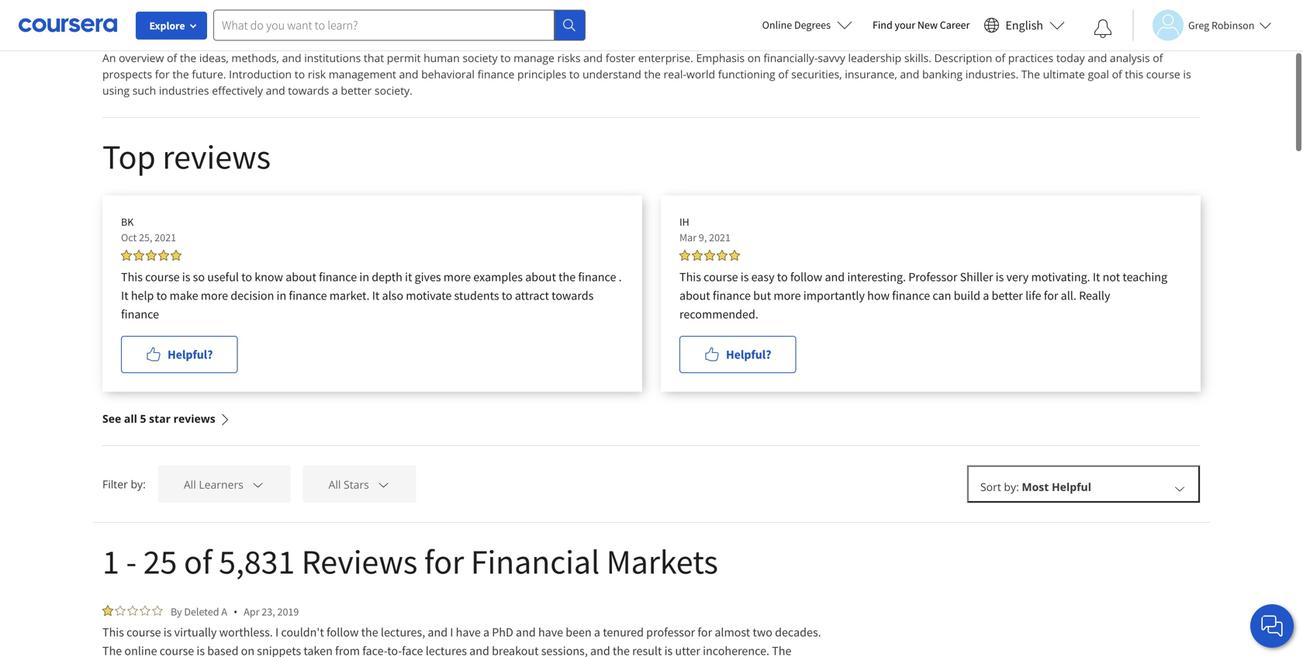 Task type: vqa. For each thing, say whether or not it's contained in the screenshot.
from
yes



Task type: locate. For each thing, give the bounding box(es) containing it.
2 i from the left
[[450, 625, 453, 640]]

is down greg
[[1184, 67, 1191, 81]]

0 vertical spatial the
[[1022, 67, 1040, 81]]

filled star image down 1
[[102, 605, 113, 616]]

2021 right 9,
[[709, 230, 731, 244]]

star
[[149, 411, 171, 426]]

have up the lectures
[[456, 625, 481, 640]]

0 vertical spatial on
[[748, 50, 761, 65]]

chevron down image inside all stars button
[[377, 477, 391, 491]]

towards inside 'this course is so useful to know about finance in depth it gives more examples about the finance . it help to make more decision in finance market. it also motivate students to attract towards finance'
[[552, 288, 594, 303]]

breakout
[[492, 643, 539, 657]]

2 all from the left
[[329, 477, 341, 492]]

explore
[[149, 19, 185, 33]]

1 vertical spatial follow
[[327, 625, 359, 640]]

institutions
[[304, 50, 361, 65]]

it
[[1093, 269, 1101, 285], [121, 288, 129, 303], [372, 288, 380, 303]]

i up the lectures
[[450, 625, 453, 640]]

this down 1
[[102, 625, 124, 640]]

course right this
[[1147, 67, 1181, 81]]

for
[[155, 67, 170, 81], [1044, 288, 1059, 303], [424, 540, 464, 583], [698, 625, 712, 640]]

and down introduction
[[266, 83, 285, 98]]

deleted
[[184, 605, 219, 619]]

course up help
[[145, 269, 180, 285]]

0 horizontal spatial chevron down image
[[251, 477, 265, 491]]

this inside this course is virtually worthless. i couldn't follow the lectures, and i have a phd and have been a tenured professor for almost two decades. the online course is based on snippets taken from face-to-face lectures and breakout sessions, and the result is utter incoherence. th
[[102, 625, 124, 640]]

new
[[918, 18, 938, 32]]

course inside 'this course is easy to follow and interesting. professor shiller is very motivating. it not teaching about finance but more importantly how finance can build a better life for all. really recommended.'
[[704, 269, 738, 285]]

manage
[[514, 50, 555, 65]]

to right help
[[156, 288, 167, 303]]

finance down society
[[478, 67, 515, 81]]

students
[[454, 288, 499, 303]]

this down mar
[[680, 269, 701, 285]]

attract
[[515, 288, 549, 303]]

course for this course is easy to follow and interesting. professor shiller is very motivating. it not teaching about finance but more importantly how finance can build a better life for all. really recommended.
[[704, 269, 738, 285]]

ideas,
[[199, 50, 229, 65]]

None search field
[[213, 10, 586, 41]]

0 vertical spatial in
[[360, 269, 369, 285]]

1 horizontal spatial on
[[748, 50, 761, 65]]

helpful? down recommended.
[[726, 347, 772, 362]]

all stars button
[[303, 466, 416, 503]]

the down practices
[[1022, 67, 1040, 81]]

2 horizontal spatial more
[[774, 288, 801, 303]]

star image up online
[[115, 605, 126, 616]]

1 horizontal spatial all
[[329, 477, 341, 492]]

23,
[[262, 605, 275, 619]]

i
[[275, 625, 279, 640], [450, 625, 453, 640]]

about right know
[[286, 269, 317, 285]]

filter
[[102, 477, 128, 492]]

in left depth
[[360, 269, 369, 285]]

3 filled star image from the left
[[158, 250, 169, 261]]

towards down risk
[[288, 83, 329, 98]]

english
[[1006, 17, 1044, 33]]

find
[[873, 18, 893, 32]]

incoherence.
[[703, 643, 770, 657]]

towards right attract
[[552, 288, 594, 303]]

see
[[102, 411, 121, 426]]

course up online
[[127, 625, 161, 640]]

filled star image down ih mar 9, 2021
[[729, 250, 740, 261]]

and up breakout
[[516, 625, 536, 640]]

reviews inside 'button'
[[174, 411, 215, 426]]

2 star image from the left
[[152, 605, 163, 616]]

1 all from the left
[[184, 477, 196, 492]]

more right but
[[774, 288, 801, 303]]

and inside 'this course is easy to follow and interesting. professor shiller is very motivating. it not teaching about finance but more importantly how finance can build a better life for all. really recommended.'
[[825, 269, 845, 285]]

0 horizontal spatial have
[[456, 625, 481, 640]]

overview
[[119, 50, 164, 65]]

1 - 25 of 5,831 reviews for financial markets
[[102, 540, 718, 583]]

a right build
[[983, 288, 989, 303]]

about
[[286, 269, 317, 285], [525, 269, 556, 285], [680, 288, 710, 303]]

1 horizontal spatial i
[[450, 625, 453, 640]]

in down know
[[277, 288, 286, 303]]

helpful? for help
[[168, 347, 213, 362]]

the down enterprise.
[[644, 67, 661, 81]]

the left ideas,
[[180, 50, 197, 65]]

chat with us image
[[1260, 614, 1285, 639]]

0 vertical spatial better
[[341, 83, 372, 98]]

helpful? button for this course is so useful to know about finance in depth it gives more examples about the finance . it help to make more decision in finance market. it also motivate students to attract towards finance
[[121, 336, 238, 373]]

1 vertical spatial towards
[[552, 288, 594, 303]]

have
[[456, 625, 481, 640], [538, 625, 563, 640]]

this up help
[[121, 269, 143, 285]]

is down professor
[[665, 643, 673, 657]]

1 horizontal spatial it
[[372, 288, 380, 303]]

0 vertical spatial follow
[[791, 269, 823, 285]]

ih mar 9, 2021
[[680, 215, 731, 244]]

result
[[632, 643, 662, 657]]

2021 inside the bk oct 25, 2021
[[155, 230, 176, 244]]

top
[[102, 135, 156, 178]]

0 vertical spatial reviews
[[162, 135, 271, 178]]

and down been
[[590, 643, 610, 657]]

is down by
[[164, 625, 172, 640]]

2 helpful? button from the left
[[680, 336, 796, 373]]

it left not
[[1093, 269, 1101, 285]]

0 horizontal spatial about
[[286, 269, 317, 285]]

What do you want to learn? text field
[[213, 10, 555, 41]]

reviews down effectively
[[162, 135, 271, 178]]

2 2021 from the left
[[709, 230, 731, 244]]

better down management
[[341, 83, 372, 98]]

1 horizontal spatial chevron down image
[[377, 477, 391, 491]]

to right easy
[[777, 269, 788, 285]]

the inside an overview of the ideas, methods, and institutions that permit human society to manage risks and foster enterprise.  emphasis on financially-savvy leadership skills. description of practices today and analysis of prospects for the future. introduction to risk management and behavioral finance principles to understand the real-world functioning of securities, insurance, and banking industries.  the ultimate goal of this course is using such industries effectively and towards a better society.
[[1022, 67, 1040, 81]]

by: right filter
[[131, 477, 146, 492]]

course for this course is virtually worthless. i couldn't follow the lectures, and i have a phd and have been a tenured professor for almost two decades. the online course is based on snippets taken from face-to-face lectures and breakout sessions, and the result is utter incoherence. th
[[127, 625, 161, 640]]

helpful? button down the make
[[121, 336, 238, 373]]

it left also on the left of page
[[372, 288, 380, 303]]

1 horizontal spatial star image
[[152, 605, 163, 616]]

0 horizontal spatial all
[[184, 477, 196, 492]]

such
[[132, 83, 156, 98]]

helpful? button down recommended.
[[680, 336, 796, 373]]

and up the lectures
[[428, 625, 448, 640]]

2 horizontal spatial it
[[1093, 269, 1101, 285]]

course up recommended.
[[704, 269, 738, 285]]

all left stars
[[329, 477, 341, 492]]

this inside 'this course is so useful to know about finance in depth it gives more examples about the finance . it help to make more decision in finance market. it also motivate students to attract towards finance'
[[121, 269, 143, 285]]

a down management
[[332, 83, 338, 98]]

0 horizontal spatial 2021
[[155, 230, 176, 244]]

filled star image
[[146, 250, 157, 261], [680, 250, 691, 261], [729, 250, 740, 261], [102, 605, 113, 616]]

and up introduction
[[282, 50, 302, 65]]

1 horizontal spatial have
[[538, 625, 563, 640]]

1 helpful? button from the left
[[121, 336, 238, 373]]

and
[[282, 50, 302, 65], [584, 50, 603, 65], [1088, 50, 1107, 65], [399, 67, 419, 81], [900, 67, 920, 81], [266, 83, 285, 98], [825, 269, 845, 285], [428, 625, 448, 640], [516, 625, 536, 640], [470, 643, 489, 657], [590, 643, 610, 657]]

2021 inside ih mar 9, 2021
[[709, 230, 731, 244]]

star image left by
[[140, 605, 151, 616]]

finance
[[478, 67, 515, 81], [319, 269, 357, 285], [578, 269, 616, 285], [289, 288, 327, 303], [713, 288, 751, 303], [892, 288, 930, 303], [121, 306, 159, 322]]

online degrees button
[[750, 8, 865, 42]]

for inside 'this course is easy to follow and interesting. professor shiller is very motivating. it not teaching about finance but more importantly how finance can build a better life for all. really recommended.'
[[1044, 288, 1059, 303]]

1 horizontal spatial helpful? button
[[680, 336, 796, 373]]

in
[[360, 269, 369, 285], [277, 288, 286, 303]]

star image up online
[[127, 605, 138, 616]]

filter by:
[[102, 477, 146, 492]]

and down skills.
[[900, 67, 920, 81]]

mar
[[680, 230, 697, 244]]

and right the lectures
[[470, 643, 489, 657]]

better
[[341, 83, 372, 98], [992, 288, 1023, 303]]

0 horizontal spatial in
[[277, 288, 286, 303]]

2 horizontal spatial chevron down image
[[1173, 481, 1187, 495]]

to left risk
[[295, 67, 305, 81]]

0 horizontal spatial by:
[[131, 477, 146, 492]]

show notifications image
[[1094, 19, 1113, 38]]

on inside an overview of the ideas, methods, and institutions that permit human society to manage risks and foster enterprise.  emphasis on financially-savvy leadership skills. description of practices today and analysis of prospects for the future. introduction to risk management and behavioral finance principles to understand the real-world functioning of securities, insurance, and banking industries.  the ultimate goal of this course is using such industries effectively and towards a better society.
[[748, 50, 761, 65]]

of down financially-
[[778, 67, 789, 81]]

4 filled star image from the left
[[171, 250, 182, 261]]

0 horizontal spatial the
[[102, 643, 122, 657]]

1 horizontal spatial towards
[[552, 288, 594, 303]]

1 vertical spatial the
[[102, 643, 122, 657]]

an
[[102, 50, 116, 65]]

permit
[[387, 50, 421, 65]]

star image
[[127, 605, 138, 616], [140, 605, 151, 616]]

have up 'sessions,'
[[538, 625, 563, 640]]

a inside 'this course is easy to follow and interesting. professor shiller is very motivating. it not teaching about finance but more importantly how finance can build a better life for all. really recommended.'
[[983, 288, 989, 303]]

1 horizontal spatial 2021
[[709, 230, 731, 244]]

1 2021 from the left
[[155, 230, 176, 244]]

helpful? down the make
[[168, 347, 213, 362]]

and right risks
[[584, 50, 603, 65]]

robinson
[[1212, 18, 1255, 32]]

the inside this course is virtually worthless. i couldn't follow the lectures, and i have a phd and have been a tenured professor for almost two decades. the online course is based on snippets taken from face-to-face lectures and breakout sessions, and the result is utter incoherence. th
[[102, 643, 122, 657]]

course for this course is so useful to know about finance in depth it gives more examples about the finance . it help to make more decision in finance market. it also motivate students to attract towards finance
[[145, 269, 180, 285]]

of right overview
[[167, 50, 177, 65]]

reviews
[[302, 540, 418, 583]]

1 horizontal spatial star image
[[140, 605, 151, 616]]

is left "so"
[[182, 269, 190, 285]]

star image
[[115, 605, 126, 616], [152, 605, 163, 616]]

0 horizontal spatial towards
[[288, 83, 329, 98]]

0 horizontal spatial better
[[341, 83, 372, 98]]

chevron down image inside all learners button
[[251, 477, 265, 491]]

this
[[1125, 67, 1144, 81]]

from
[[335, 643, 360, 657]]

on down worthless.
[[241, 643, 255, 657]]

the left online
[[102, 643, 122, 657]]

follow up importantly
[[791, 269, 823, 285]]

about inside 'this course is easy to follow and interesting. professor shiller is very motivating. it not teaching about finance but more importantly how finance can build a better life for all. really recommended.'
[[680, 288, 710, 303]]

0 horizontal spatial follow
[[327, 625, 359, 640]]

effectively
[[212, 83, 263, 98]]

the inside 'this course is so useful to know about finance in depth it gives more examples about the finance . it help to make more decision in finance market. it also motivate students to attract towards finance'
[[559, 269, 576, 285]]

society.
[[375, 83, 413, 98]]

follow
[[791, 269, 823, 285], [327, 625, 359, 640]]

0 horizontal spatial helpful? button
[[121, 336, 238, 373]]

course down virtually
[[160, 643, 194, 657]]

gives
[[415, 269, 441, 285]]

the up industries
[[173, 67, 189, 81]]

0 horizontal spatial star image
[[115, 605, 126, 616]]

by: right sort
[[1004, 480, 1019, 494]]

1 vertical spatial reviews
[[174, 411, 215, 426]]

a inside an overview of the ideas, methods, and institutions that permit human society to manage risks and foster enterprise.  emphasis on financially-savvy leadership skills. description of practices today and analysis of prospects for the future. introduction to risk management and behavioral finance principles to understand the real-world functioning of securities, insurance, and banking industries.  the ultimate goal of this course is using such industries effectively and towards a better society.
[[332, 83, 338, 98]]

filled star image
[[121, 250, 132, 261], [133, 250, 144, 261], [158, 250, 169, 261], [171, 250, 182, 261], [692, 250, 703, 261], [705, 250, 715, 261], [717, 250, 728, 261]]

chevron down image
[[251, 477, 265, 491], [377, 477, 391, 491], [1173, 481, 1187, 495]]

1 vertical spatial better
[[992, 288, 1023, 303]]

is
[[1184, 67, 1191, 81], [182, 269, 190, 285], [741, 269, 749, 285], [996, 269, 1004, 285], [164, 625, 172, 640], [197, 643, 205, 657], [665, 643, 673, 657]]

shiller
[[960, 269, 994, 285]]

human
[[424, 50, 460, 65]]

0 vertical spatial towards
[[288, 83, 329, 98]]

markets
[[607, 540, 718, 583]]

to inside 'this course is easy to follow and interesting. professor shiller is very motivating. it not teaching about finance but more importantly how finance can build a better life for all. really recommended.'
[[777, 269, 788, 285]]

better down very
[[992, 288, 1023, 303]]

course inside 'this course is so useful to know about finance in depth it gives more examples about the finance . it help to make more decision in finance market. it also motivate students to attract towards finance'
[[145, 269, 180, 285]]

2021 right 25,
[[155, 230, 176, 244]]

0 horizontal spatial helpful?
[[168, 347, 213, 362]]

it inside 'this course is easy to follow and interesting. professor shiller is very motivating. it not teaching about finance but more importantly how finance can build a better life for all. really recommended.'
[[1093, 269, 1101, 285]]

about up recommended.
[[680, 288, 710, 303]]

2 star image from the left
[[140, 605, 151, 616]]

all
[[124, 411, 137, 426]]

1 horizontal spatial better
[[992, 288, 1023, 303]]

finance left "market."
[[289, 288, 327, 303]]

this
[[121, 269, 143, 285], [680, 269, 701, 285], [102, 625, 124, 640]]

most
[[1022, 480, 1049, 494]]

i up snippets
[[275, 625, 279, 640]]

this inside 'this course is easy to follow and interesting. professor shiller is very motivating. it not teaching about finance but more importantly how finance can build a better life for all. really recommended.'
[[680, 269, 701, 285]]

today
[[1057, 50, 1085, 65]]

the left .
[[559, 269, 576, 285]]

0 horizontal spatial on
[[241, 643, 255, 657]]

degrees
[[795, 18, 831, 32]]

star image left by
[[152, 605, 163, 616]]

finance inside an overview of the ideas, methods, and institutions that permit human society to manage risks and foster enterprise.  emphasis on financially-savvy leadership skills. description of practices today and analysis of prospects for the future. introduction to risk management and behavioral finance principles to understand the real-world functioning of securities, insurance, and banking industries.  the ultimate goal of this course is using such industries effectively and towards a better society.
[[478, 67, 515, 81]]

english button
[[978, 0, 1072, 50]]

more down useful
[[201, 288, 228, 303]]

taken
[[304, 643, 333, 657]]

5
[[140, 411, 146, 426]]

leadership
[[848, 50, 902, 65]]

filled star image down mar
[[680, 250, 691, 261]]

1 horizontal spatial the
[[1022, 67, 1040, 81]]

2021
[[155, 230, 176, 244], [709, 230, 731, 244]]

and up importantly
[[825, 269, 845, 285]]

top reviews
[[102, 135, 271, 178]]

securities,
[[792, 67, 842, 81]]

chevron down image for learners
[[251, 477, 265, 491]]

better inside an overview of the ideas, methods, and institutions that permit human society to manage risks and foster enterprise.  emphasis on financially-savvy leadership skills. description of practices today and analysis of prospects for the future. introduction to risk management and behavioral finance principles to understand the real-world functioning of securities, insurance, and banking industries.  the ultimate goal of this course is using such industries effectively and towards a better society.
[[341, 83, 372, 98]]

it left help
[[121, 288, 129, 303]]

helpful?
[[168, 347, 213, 362], [726, 347, 772, 362]]

on up the functioning
[[748, 50, 761, 65]]

1 horizontal spatial by:
[[1004, 480, 1019, 494]]

all left learners
[[184, 477, 196, 492]]

course inside an overview of the ideas, methods, and institutions that permit human society to manage risks and foster enterprise.  emphasis on financially-savvy leadership skills. description of practices today and analysis of prospects for the future. introduction to risk management and behavioral finance principles to understand the real-world functioning of securities, insurance, and banking industries.  the ultimate goal of this course is using such industries effectively and towards a better society.
[[1147, 67, 1181, 81]]

9,
[[699, 230, 707, 244]]

1 horizontal spatial helpful?
[[726, 347, 772, 362]]

follow up from
[[327, 625, 359, 640]]

more
[[444, 269, 471, 285], [201, 288, 228, 303], [774, 288, 801, 303]]

2 horizontal spatial about
[[680, 288, 710, 303]]

risks
[[557, 50, 581, 65]]

1 helpful? from the left
[[168, 347, 213, 362]]

the
[[1022, 67, 1040, 81], [102, 643, 122, 657]]

of
[[167, 50, 177, 65], [995, 50, 1006, 65], [1153, 50, 1163, 65], [778, 67, 789, 81], [1112, 67, 1123, 81], [184, 540, 212, 583]]

2021 for easy
[[709, 230, 731, 244]]

easy
[[752, 269, 775, 285]]

2 helpful? from the left
[[726, 347, 772, 362]]

of up industries.
[[995, 50, 1006, 65]]

ultimate
[[1043, 67, 1085, 81]]

of right the analysis
[[1153, 50, 1163, 65]]

ih
[[680, 215, 690, 229]]

7 filled star image from the left
[[717, 250, 728, 261]]

finance down professor
[[892, 288, 930, 303]]

1 filled star image from the left
[[121, 250, 132, 261]]

finance down help
[[121, 306, 159, 322]]

reviews right star
[[174, 411, 215, 426]]

0 horizontal spatial star image
[[127, 605, 138, 616]]

is left very
[[996, 269, 1004, 285]]

by: for filter
[[131, 477, 146, 492]]

1 horizontal spatial more
[[444, 269, 471, 285]]

1 vertical spatial on
[[241, 643, 255, 657]]

0 horizontal spatial i
[[275, 625, 279, 640]]

finance up recommended.
[[713, 288, 751, 303]]

better inside 'this course is easy to follow and interesting. professor shiller is very motivating. it not teaching about finance but more importantly how finance can build a better life for all. really recommended.'
[[992, 288, 1023, 303]]

more up students
[[444, 269, 471, 285]]

1 horizontal spatial follow
[[791, 269, 823, 285]]

about up attract
[[525, 269, 556, 285]]

6 filled star image from the left
[[705, 250, 715, 261]]



Task type: describe. For each thing, give the bounding box(es) containing it.
lectures
[[426, 643, 467, 657]]

explore button
[[136, 12, 207, 40]]

sort
[[981, 480, 1002, 494]]

face
[[402, 643, 423, 657]]

can
[[933, 288, 952, 303]]

but
[[754, 288, 771, 303]]

and up goal
[[1088, 50, 1107, 65]]

stars
[[344, 477, 369, 492]]

by: for sort
[[1004, 480, 1019, 494]]

on inside this course is virtually worthless. i couldn't follow the lectures, and i have a phd and have been a tenured professor for almost two decades. the online course is based on snippets taken from face-to-face lectures and breakout sessions, and the result is utter incoherence. th
[[241, 643, 255, 657]]

towards inside an overview of the ideas, methods, and institutions that permit human society to manage risks and foster enterprise.  emphasis on financially-savvy leadership skills. description of practices today and analysis of prospects for the future. introduction to risk management and behavioral finance principles to understand the real-world functioning of securities, insurance, and banking industries.  the ultimate goal of this course is using such industries effectively and towards a better society.
[[288, 83, 329, 98]]

management
[[329, 67, 396, 81]]

to down the examples at the top of page
[[502, 288, 513, 303]]

industries.
[[966, 67, 1019, 81]]

for inside an overview of the ideas, methods, and institutions that permit human society to manage risks and foster enterprise.  emphasis on financially-savvy leadership skills. description of practices today and analysis of prospects for the future. introduction to risk management and behavioral finance principles to understand the real-world functioning of securities, insurance, and banking industries.  the ultimate goal of this course is using such industries effectively and towards a better society.
[[155, 67, 170, 81]]

using
[[102, 83, 130, 98]]

2 have from the left
[[538, 625, 563, 640]]

chevron down image for stars
[[377, 477, 391, 491]]

prospects
[[102, 67, 152, 81]]

of right 25 on the left of the page
[[184, 540, 212, 583]]

to down risks
[[569, 67, 580, 81]]

helpful? for importantly
[[726, 347, 772, 362]]

decision
[[231, 288, 274, 303]]

the down "tenured"
[[613, 643, 630, 657]]

foster
[[606, 50, 636, 65]]

this for this course is so useful to know about finance in depth it gives more examples about the finance . it help to make more decision in finance market. it also motivate students to attract towards finance
[[121, 269, 143, 285]]

almost
[[715, 625, 750, 640]]

filled star image down 25,
[[146, 250, 157, 261]]

1 have from the left
[[456, 625, 481, 640]]

5,831
[[219, 540, 295, 583]]

this course is easy to follow and interesting. professor shiller is very motivating. it not teaching about finance but more importantly how finance can build a better life for all. really recommended.
[[680, 269, 1168, 322]]

of left this
[[1112, 67, 1123, 81]]

a left phd
[[483, 625, 490, 640]]

to up decision at the left top
[[241, 269, 252, 285]]

sessions,
[[541, 643, 588, 657]]

motivate
[[406, 288, 452, 303]]

follow inside this course is virtually worthless. i couldn't follow the lectures, and i have a phd and have been a tenured professor for almost two decades. the online course is based on snippets taken from face-to-face lectures and breakout sessions, and the result is utter incoherence. th
[[327, 625, 359, 640]]

more inside 'this course is easy to follow and interesting. professor shiller is very motivating. it not teaching about finance but more importantly how finance can build a better life for all. really recommended.'
[[774, 288, 801, 303]]

principles
[[518, 67, 567, 81]]

this course is so useful to know about finance in depth it gives more examples about the finance . it help to make more decision in finance market. it also motivate students to attract towards finance
[[121, 269, 622, 322]]

1 star image from the left
[[115, 605, 126, 616]]

skills.
[[905, 50, 932, 65]]

is down virtually
[[197, 643, 205, 657]]

functioning
[[718, 67, 776, 81]]

is inside an overview of the ideas, methods, and institutions that permit human society to manage risks and foster enterprise.  emphasis on financially-savvy leadership skills. description of practices today and analysis of prospects for the future. introduction to risk management and behavioral finance principles to understand the real-world functioning of securities, insurance, and banking industries.  the ultimate goal of this course is using such industries effectively and towards a better society.
[[1184, 67, 1191, 81]]

analysis
[[1110, 50, 1150, 65]]

worthless.
[[219, 625, 273, 640]]

learners
[[199, 477, 244, 492]]

introduction
[[229, 67, 292, 81]]

help
[[131, 288, 154, 303]]

1 horizontal spatial in
[[360, 269, 369, 285]]

online degrees
[[762, 18, 831, 32]]

5 filled star image from the left
[[692, 250, 703, 261]]

society
[[463, 50, 498, 65]]

utter
[[675, 643, 701, 657]]

0 horizontal spatial more
[[201, 288, 228, 303]]

world
[[687, 67, 715, 81]]

and down permit
[[399, 67, 419, 81]]

2021 for so
[[155, 230, 176, 244]]

for inside this course is virtually worthless. i couldn't follow the lectures, and i have a phd and have been a tenured professor for almost two decades. the online course is based on snippets taken from face-to-face lectures and breakout sessions, and the result is utter incoherence. th
[[698, 625, 712, 640]]

decades.
[[775, 625, 821, 640]]

motivating.
[[1032, 269, 1091, 285]]

.
[[619, 269, 622, 285]]

finance left .
[[578, 269, 616, 285]]

bk oct 25, 2021
[[121, 215, 176, 244]]

2 filled star image from the left
[[133, 250, 144, 261]]

2019
[[277, 605, 299, 619]]

two
[[753, 625, 773, 640]]

this for this course is easy to follow and interesting. professor shiller is very motivating. it not teaching about finance but more importantly how finance can build a better life for all. really recommended.
[[680, 269, 701, 285]]

examples
[[474, 269, 523, 285]]

based
[[207, 643, 239, 657]]

is inside 'this course is so useful to know about finance in depth it gives more examples about the finance . it help to make more decision in finance market. it also motivate students to attract towards finance'
[[182, 269, 190, 285]]

1 i from the left
[[275, 625, 279, 640]]

bk
[[121, 215, 134, 229]]

phd
[[492, 625, 514, 640]]

know
[[255, 269, 283, 285]]

understand
[[583, 67, 642, 81]]

financially-
[[764, 50, 818, 65]]

to-
[[387, 643, 402, 657]]

that
[[364, 50, 384, 65]]

is left easy
[[741, 269, 749, 285]]

practices
[[1009, 50, 1054, 65]]

all for all learners
[[184, 477, 196, 492]]

•
[[234, 604, 238, 619]]

1 horizontal spatial about
[[525, 269, 556, 285]]

apr
[[244, 605, 260, 619]]

by deleted a • apr 23, 2019
[[171, 604, 299, 619]]

make
[[170, 288, 198, 303]]

future.
[[192, 67, 226, 81]]

0 horizontal spatial it
[[121, 288, 129, 303]]

really
[[1079, 288, 1111, 303]]

how
[[868, 288, 890, 303]]

methods,
[[232, 50, 279, 65]]

this course is virtually worthless. i couldn't follow the lectures, and i have a phd and have been a tenured professor for almost two decades. the online course is based on snippets taken from face-to-face lectures and breakout sessions, and the result is utter incoherence. th
[[102, 625, 824, 657]]

emphasis
[[696, 50, 745, 65]]

greg robinson
[[1189, 18, 1255, 32]]

risk
[[308, 67, 326, 81]]

1 vertical spatial in
[[277, 288, 286, 303]]

helpful
[[1052, 480, 1092, 494]]

all for all stars
[[329, 477, 341, 492]]

by
[[171, 605, 182, 619]]

industries
[[159, 83, 209, 98]]

virtually
[[174, 625, 217, 640]]

teaching
[[1123, 269, 1168, 285]]

real-
[[664, 67, 687, 81]]

finance up "market."
[[319, 269, 357, 285]]

the up face-
[[361, 625, 378, 640]]

online
[[124, 643, 157, 657]]

all.
[[1061, 288, 1077, 303]]

greg robinson button
[[1133, 10, 1272, 41]]

build
[[954, 288, 981, 303]]

oct
[[121, 230, 137, 244]]

find your new career link
[[865, 16, 978, 35]]

lectures,
[[381, 625, 425, 640]]

tenured
[[603, 625, 644, 640]]

behavioral
[[421, 67, 475, 81]]

see all 5 star reviews button
[[102, 392, 231, 445]]

helpful? button for this course is easy to follow and interesting. professor shiller is very motivating. it not teaching about finance but more importantly how finance can build a better life for all. really recommended.
[[680, 336, 796, 373]]

so
[[193, 269, 205, 285]]

a right been
[[594, 625, 601, 640]]

this for this course is virtually worthless. i couldn't follow the lectures, and i have a phd and have been a tenured professor for almost two decades. the online course is based on snippets taken from face-to-face lectures and breakout sessions, and the result is utter incoherence. th
[[102, 625, 124, 640]]

market.
[[330, 288, 370, 303]]

see all 5 star reviews
[[102, 411, 215, 426]]

sort by: most helpful
[[981, 480, 1092, 494]]

face-
[[363, 643, 387, 657]]

1 star image from the left
[[127, 605, 138, 616]]

to right society
[[501, 50, 511, 65]]

coursera image
[[19, 13, 117, 37]]

follow inside 'this course is easy to follow and interesting. professor shiller is very motivating. it not teaching about finance but more importantly how finance can build a better life for all. really recommended.'
[[791, 269, 823, 285]]



